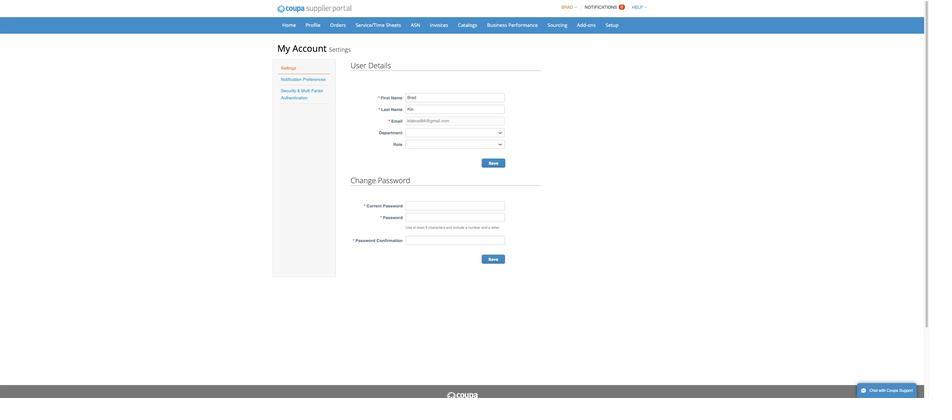 Task type: vqa. For each thing, say whether or not it's contained in the screenshot.
"Setup" link
yes



Task type: locate. For each thing, give the bounding box(es) containing it.
multi
[[301, 89, 310, 93]]

help
[[632, 5, 643, 10]]

* for * password confirmation
[[353, 239, 355, 244]]

settings inside my account settings
[[329, 46, 351, 54]]

and right number
[[482, 226, 488, 230]]

settings up user
[[329, 46, 351, 54]]

1 name from the top
[[391, 96, 403, 101]]

1 vertical spatial name
[[391, 107, 403, 112]]

1 horizontal spatial settings
[[329, 46, 351, 54]]

performance
[[509, 22, 538, 28]]

a left letter.
[[489, 226, 491, 230]]

include
[[453, 226, 465, 230]]

a right include
[[466, 226, 468, 230]]

1 vertical spatial save
[[489, 258, 499, 262]]

0 vertical spatial settings
[[329, 46, 351, 54]]

0 horizontal spatial coupa supplier portal image
[[273, 1, 356, 17]]

None text field
[[406, 105, 505, 114], [406, 117, 505, 126], [406, 105, 505, 114], [406, 117, 505, 126]]

asn
[[411, 22, 420, 28]]

orders link
[[326, 20, 350, 30]]

settings up notification
[[281, 66, 296, 71]]

password left confirmation
[[356, 239, 376, 244]]

0 horizontal spatial a
[[466, 226, 468, 230]]

1 horizontal spatial a
[[489, 226, 491, 230]]

password
[[378, 175, 410, 186], [383, 204, 403, 209], [383, 216, 403, 221], [356, 239, 376, 244]]

user
[[351, 60, 367, 71]]

and
[[446, 226, 452, 230], [482, 226, 488, 230]]

business performance link
[[483, 20, 542, 30]]

home link
[[278, 20, 300, 30]]

preferences
[[303, 77, 326, 82]]

2 name from the top
[[391, 107, 403, 112]]

None text field
[[406, 93, 505, 102]]

None password field
[[406, 202, 505, 211], [406, 213, 505, 223], [406, 236, 505, 246], [406, 202, 505, 211], [406, 213, 505, 223], [406, 236, 505, 246]]

0 vertical spatial save button
[[482, 159, 506, 168]]

service/time
[[356, 22, 385, 28]]

home
[[282, 22, 296, 28]]

confirmation
[[377, 239, 403, 244]]

brad link
[[559, 5, 577, 10]]

security
[[281, 89, 296, 93]]

service/time sheets
[[356, 22, 401, 28]]

password down * current password
[[383, 216, 403, 221]]

first
[[381, 96, 390, 101]]

navigation
[[559, 1, 647, 14]]

1 a from the left
[[466, 226, 468, 230]]

use
[[406, 226, 412, 230]]

coupa supplier portal image
[[273, 1, 356, 17], [446, 392, 479, 399]]

brad
[[562, 5, 574, 10]]

* password
[[380, 216, 403, 221]]

save button
[[482, 159, 506, 168], [482, 255, 505, 264]]

password up * current password
[[378, 175, 410, 186]]

my
[[277, 42, 290, 54]]

change
[[351, 175, 376, 186]]

1 vertical spatial coupa supplier portal image
[[446, 392, 479, 399]]

support
[[900, 389, 913, 394]]

current
[[367, 204, 382, 209]]

letter.
[[492, 226, 500, 230]]

number
[[469, 226, 481, 230]]

security & multi factor authentication link
[[281, 89, 323, 101]]

sheets
[[386, 22, 401, 28]]

catalogs link
[[454, 20, 482, 30]]

account
[[293, 42, 327, 54]]

profile link
[[302, 20, 325, 30]]

password for * password
[[383, 216, 403, 221]]

0 vertical spatial save
[[489, 161, 499, 166]]

with
[[879, 389, 886, 394]]

save
[[489, 161, 499, 166], [489, 258, 499, 262]]

business performance
[[487, 22, 538, 28]]

name
[[391, 96, 403, 101], [391, 107, 403, 112]]

*
[[378, 96, 380, 101], [379, 107, 380, 112], [389, 119, 390, 124], [364, 204, 366, 209], [380, 216, 382, 221], [353, 239, 355, 244]]

name right first
[[391, 96, 403, 101]]

and left include
[[446, 226, 452, 230]]

0 vertical spatial coupa supplier portal image
[[273, 1, 356, 17]]

role
[[394, 142, 403, 147]]

a
[[466, 226, 468, 230], [489, 226, 491, 230]]

8
[[426, 226, 428, 230]]

1 vertical spatial settings
[[281, 66, 296, 71]]

name for * last name
[[391, 107, 403, 112]]

0 horizontal spatial and
[[446, 226, 452, 230]]

settings
[[329, 46, 351, 54], [281, 66, 296, 71]]

business
[[487, 22, 507, 28]]

* for * password
[[380, 216, 382, 221]]

name right last
[[391, 107, 403, 112]]

navigation containing notifications 0
[[559, 1, 647, 14]]

at
[[413, 226, 416, 230]]

help link
[[629, 5, 647, 10]]

profile
[[306, 22, 321, 28]]

* for * current password
[[364, 204, 366, 209]]

0 vertical spatial name
[[391, 96, 403, 101]]

1 horizontal spatial and
[[482, 226, 488, 230]]



Task type: describe. For each thing, give the bounding box(es) containing it.
chat with coupa support
[[870, 389, 913, 394]]

1 and from the left
[[446, 226, 452, 230]]

notifications 0
[[585, 5, 623, 10]]

characters
[[429, 226, 445, 230]]

* first name
[[378, 96, 403, 101]]

notification preferences
[[281, 77, 326, 82]]

2 a from the left
[[489, 226, 491, 230]]

invoices
[[430, 22, 448, 28]]

* for * last name
[[379, 107, 380, 112]]

last
[[381, 107, 390, 112]]

save for save button to the bottom
[[489, 258, 499, 262]]

sourcing
[[548, 22, 568, 28]]

department
[[379, 131, 403, 136]]

add-
[[577, 22, 588, 28]]

0
[[621, 5, 623, 9]]

catalogs
[[458, 22, 478, 28]]

orders
[[330, 22, 346, 28]]

name for * first name
[[391, 96, 403, 101]]

asn link
[[407, 20, 425, 30]]

settings link
[[281, 66, 296, 71]]

chat
[[870, 389, 878, 394]]

save for the top save button
[[489, 161, 499, 166]]

service/time sheets link
[[352, 20, 406, 30]]

notification
[[281, 77, 302, 82]]

setup link
[[602, 20, 623, 30]]

security & multi factor authentication
[[281, 89, 323, 101]]

* for * first name
[[378, 96, 380, 101]]

* password confirmation
[[353, 239, 403, 244]]

1 horizontal spatial coupa supplier portal image
[[446, 392, 479, 399]]

chat with coupa support button
[[858, 384, 917, 399]]

details
[[369, 60, 391, 71]]

2 and from the left
[[482, 226, 488, 230]]

my account settings
[[277, 42, 351, 54]]

* last name
[[379, 107, 403, 112]]

factor
[[312, 89, 323, 93]]

use at least 8 characters and include a number and a letter.
[[406, 226, 500, 230]]

setup
[[606, 22, 619, 28]]

* for * email
[[389, 119, 390, 124]]

coupa
[[887, 389, 899, 394]]

1 vertical spatial save button
[[482, 255, 505, 264]]

change password
[[351, 175, 410, 186]]

least
[[417, 226, 425, 230]]

email
[[391, 119, 403, 124]]

ons
[[588, 22, 596, 28]]

add-ons
[[577, 22, 596, 28]]

password up * password
[[383, 204, 403, 209]]

sourcing link
[[544, 20, 572, 30]]

* current password
[[364, 204, 403, 209]]

user details
[[351, 60, 391, 71]]

add-ons link
[[573, 20, 600, 30]]

notification preferences link
[[281, 77, 326, 82]]

password for change password
[[378, 175, 410, 186]]

&
[[297, 89, 300, 93]]

0 horizontal spatial settings
[[281, 66, 296, 71]]

* email
[[389, 119, 403, 124]]

invoices link
[[426, 20, 453, 30]]

authentication
[[281, 96, 308, 101]]

password for * password confirmation
[[356, 239, 376, 244]]

notifications
[[585, 5, 617, 10]]



